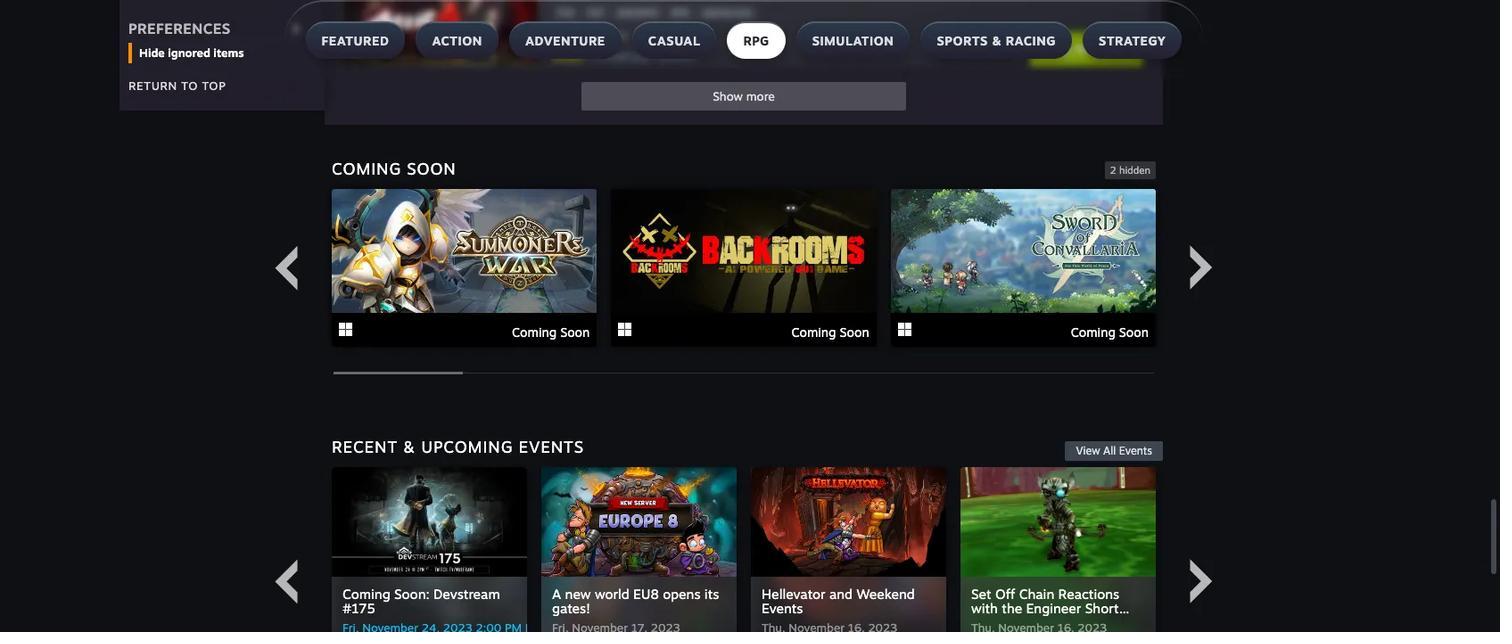 Task type: vqa. For each thing, say whether or not it's contained in the screenshot.
the Tide
no



Task type: locate. For each thing, give the bounding box(es) containing it.
coming soon link
[[332, 189, 597, 349], [611, 189, 876, 349], [891, 189, 1156, 349]]

free!
[[1096, 41, 1125, 56]]

hellevator and weekend events
[[762, 586, 915, 617]]

eu8
[[633, 586, 659, 603]]

0 vertical spatial previous image
[[264, 245, 309, 290]]

2 horizontal spatial events
[[1119, 444, 1152, 457]]

& right free
[[992, 33, 1002, 48]]

weekend
[[857, 586, 915, 603]]

free
[[952, 41, 977, 56]]

sports & racing
[[937, 33, 1056, 48]]

events for hellevator and weekend events
[[762, 600, 803, 617]]

show more
[[713, 89, 775, 103]]

& for recent
[[403, 437, 416, 456]]

mixed | 13,654 user reviews
[[552, 50, 697, 63]]

&
[[992, 33, 1002, 48], [403, 437, 416, 456]]

1 horizontal spatial coming soon link
[[611, 189, 876, 349]]

0 horizontal spatial play
[[998, 41, 1021, 56]]

rpg link
[[665, 4, 695, 21]]

events inside hellevator and weekend events
[[762, 600, 803, 617]]

rpg up casual
[[672, 7, 689, 17]]

coming
[[332, 158, 401, 178], [512, 324, 557, 339], [791, 324, 836, 339], [1071, 324, 1115, 339], [342, 586, 390, 603]]

1 coming soon link from the left
[[332, 189, 597, 349]]

0 vertical spatial rpg
[[672, 7, 689, 17]]

2 previous image from the top
[[264, 559, 309, 604]]

events inside button
[[1119, 444, 1152, 457]]

engineer
[[1026, 600, 1081, 617]]

view
[[1076, 444, 1100, 457]]

previous image for 3rd coming soon link from the right
[[264, 245, 309, 290]]

upcoming
[[421, 437, 513, 456]]

1 horizontal spatial events
[[762, 600, 803, 617]]

sword of convallaria image
[[891, 189, 1156, 313]]

events for recent & upcoming events
[[519, 437, 584, 456]]

mixed
[[552, 50, 582, 63]]

to
[[181, 78, 198, 92]]

hidden
[[1119, 164, 1150, 176]]

2 next image from the top
[[1179, 559, 1224, 604]]

show
[[713, 89, 743, 103]]

coming for first coming soon link from right
[[1071, 324, 1115, 339]]

summoners war image
[[332, 189, 597, 313]]

play right to
[[998, 41, 1021, 56]]

pve
[[558, 7, 574, 17]]

preferences
[[128, 19, 231, 37]]

13,654
[[591, 50, 627, 63]]

1 vertical spatial rpg
[[743, 33, 769, 48]]

events right upcoming
[[519, 437, 584, 456]]

0 horizontal spatial coming soon link
[[332, 189, 597, 349]]

martial arts
[[703, 7, 752, 17]]

play
[[998, 41, 1021, 56], [1048, 41, 1072, 56]]

1 horizontal spatial &
[[992, 33, 1002, 48]]

casual
[[648, 33, 700, 48]]

events left and
[[762, 600, 803, 617]]

coming soon: devstream #175
[[342, 586, 500, 617]]

1 previous image from the top
[[264, 245, 309, 290]]

0 vertical spatial next image
[[1179, 245, 1224, 290]]

with
[[971, 600, 998, 617]]

previous image for coming soon: devstream #175 link
[[264, 559, 309, 604]]

set off chain reactions with the engineer short bow proficiency link
[[960, 467, 1156, 632]]

1 horizontal spatial rpg
[[743, 33, 769, 48]]

soon
[[407, 158, 456, 178], [560, 324, 590, 339], [840, 324, 869, 339], [1119, 324, 1149, 339]]

play for free!
[[1048, 41, 1125, 56]]

simulation
[[812, 33, 894, 48]]

hide ignored items link
[[139, 44, 307, 61]]

proficiency
[[1002, 614, 1071, 631]]

return
[[128, 78, 177, 92]]

next image
[[1179, 245, 1224, 290], [1179, 559, 1224, 604]]

a
[[552, 586, 561, 603]]

0 horizontal spatial &
[[403, 437, 416, 456]]

& right recent in the left bottom of the page
[[403, 437, 416, 456]]

1 vertical spatial &
[[403, 437, 416, 456]]

coming for 3rd coming soon link from the right
[[512, 324, 557, 339]]

1 next image from the top
[[1179, 245, 1224, 290]]

strategy
[[1099, 33, 1166, 48]]

1 play from the left
[[998, 41, 1021, 56]]

soon for 2nd coming soon link from the right
[[840, 324, 869, 339]]

mir4 image
[[342, 0, 538, 66]]

2 coming soon link from the left
[[611, 189, 876, 349]]

racing
[[1006, 33, 1056, 48]]

short
[[1085, 600, 1119, 617]]

1 vertical spatial next image
[[1179, 559, 1224, 604]]

1 vertical spatial previous image
[[264, 559, 309, 604]]

set off chain reactions with the engineer short bow proficiency
[[971, 586, 1119, 631]]

all
[[1103, 444, 1116, 457]]

a new world eu8 opens its gates!
[[552, 586, 719, 617]]

coming soon for 2nd coming soon link from the right
[[791, 324, 869, 339]]

return to top
[[128, 78, 226, 92]]

events
[[519, 437, 584, 456], [1119, 444, 1152, 457], [762, 600, 803, 617]]

soon for first coming soon link from right
[[1119, 324, 1149, 339]]

set
[[971, 586, 991, 603]]

aug
[[552, 30, 575, 42]]

previous image
[[264, 245, 309, 290], [264, 559, 309, 604]]

1 horizontal spatial play
[[1048, 41, 1072, 56]]

world
[[595, 586, 629, 603]]

mmorpg link
[[611, 4, 664, 21]]

view all events button
[[1065, 441, 1163, 461]]

2021
[[600, 30, 628, 42]]

0 horizontal spatial events
[[519, 437, 584, 456]]

reviews
[[656, 50, 697, 63]]

#175
[[342, 600, 375, 617]]

coming soon
[[332, 158, 456, 178], [512, 324, 590, 339], [791, 324, 869, 339], [1071, 324, 1149, 339]]

soon for 3rd coming soon link from the right
[[560, 324, 590, 339]]

rpg
[[672, 7, 689, 17], [743, 33, 769, 48]]

a new world eu8 opens its gates! link
[[541, 467, 737, 632]]

events right all
[[1119, 444, 1152, 457]]

arts
[[735, 7, 752, 17]]

2 horizontal spatial coming soon link
[[891, 189, 1156, 349]]

devstream
[[433, 586, 500, 603]]

rpg down arts
[[743, 33, 769, 48]]

adventure
[[525, 33, 605, 48]]

pvp link
[[582, 4, 609, 21]]

gates!
[[552, 600, 590, 617]]

coming soon: devstream #175 link
[[332, 467, 545, 632]]

0 vertical spatial &
[[992, 33, 1002, 48]]

play left for
[[1048, 41, 1072, 56]]

3 coming soon link from the left
[[891, 189, 1156, 349]]



Task type: describe. For each thing, give the bounding box(es) containing it.
hide ignored items
[[139, 45, 244, 59]]

to
[[980, 41, 994, 56]]

|
[[586, 50, 588, 63]]

martial
[[703, 7, 732, 17]]

bow
[[971, 614, 998, 631]]

2
[[1110, 164, 1116, 176]]

top
[[202, 78, 226, 92]]

opens
[[663, 586, 701, 603]]

chain
[[1019, 586, 1054, 603]]

more
[[746, 89, 775, 103]]

25,
[[579, 30, 597, 42]]

new
[[565, 586, 591, 603]]

off
[[995, 586, 1015, 603]]

0 horizontal spatial rpg
[[672, 7, 689, 17]]

recent & upcoming events
[[332, 437, 584, 456]]

items
[[213, 45, 244, 59]]

sports
[[937, 33, 988, 48]]

view all events
[[1076, 444, 1152, 457]]

and
[[829, 586, 853, 603]]

for
[[1076, 41, 1092, 56]]

return to top link
[[128, 78, 226, 92]]

hellevator and weekend events link
[[751, 467, 946, 632]]

reactions
[[1058, 586, 1119, 603]]

coming for 2nd coming soon link from the right
[[791, 324, 836, 339]]

soon:
[[394, 586, 430, 603]]

user
[[630, 50, 653, 63]]

& for sports
[[992, 33, 1002, 48]]

martial arts link
[[697, 4, 758, 21]]

2 hidden
[[1110, 164, 1150, 176]]

coming inside coming soon: devstream #175
[[342, 586, 390, 603]]

featured
[[322, 33, 389, 48]]

coming soon for first coming soon link from right
[[1071, 324, 1149, 339]]

mmorpg
[[617, 7, 657, 17]]

free to play
[[952, 41, 1021, 56]]

backrooms image
[[611, 189, 876, 313]]

pvp
[[588, 7, 603, 17]]

pve link
[[552, 4, 580, 21]]

2 play from the left
[[1048, 41, 1072, 56]]

action
[[432, 33, 482, 48]]

next image for first coming soon link from right
[[1179, 245, 1224, 290]]

aug 25, 2021
[[552, 30, 628, 42]]

next image for hellevator and weekend events link
[[1179, 559, 1224, 604]]

its
[[704, 586, 719, 603]]

show more button
[[582, 82, 906, 110]]

coming soon for 3rd coming soon link from the right
[[512, 324, 590, 339]]

recent
[[332, 437, 398, 456]]

hide
[[139, 45, 165, 59]]

ignored
[[168, 45, 210, 59]]

hellevator
[[762, 586, 825, 603]]

the
[[1002, 600, 1022, 617]]



